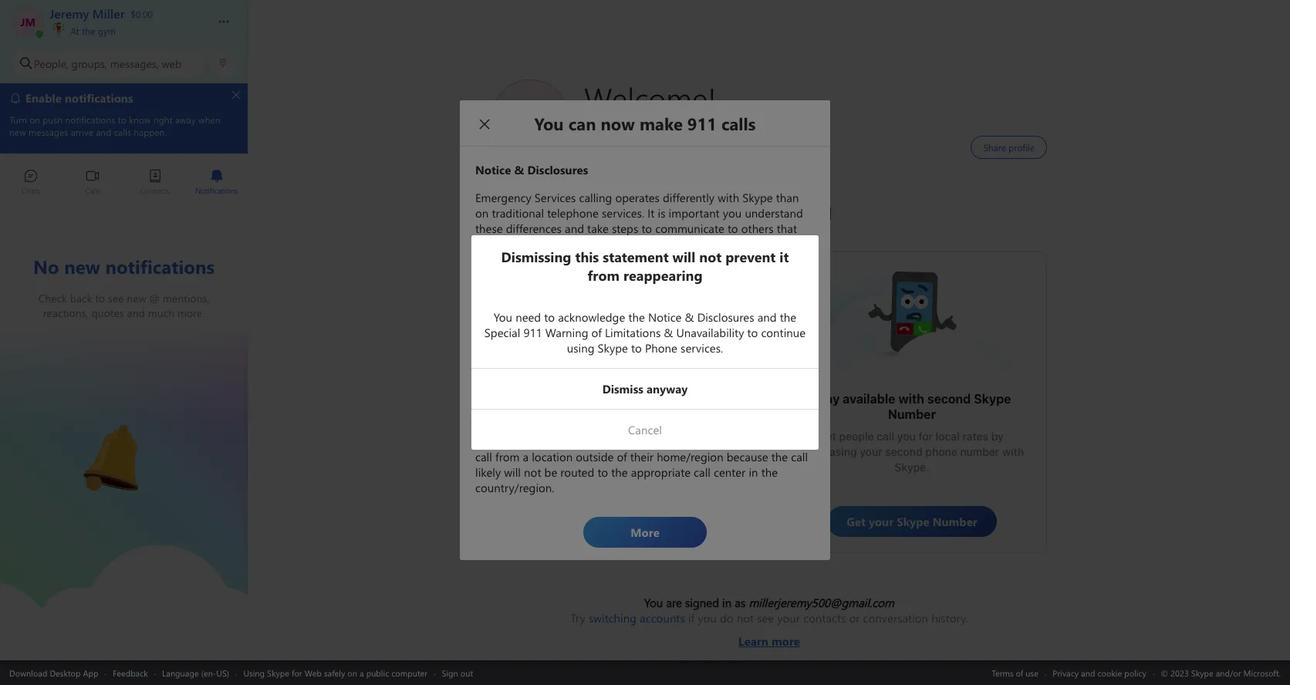 Task type: locate. For each thing, give the bounding box(es) containing it.
try switching accounts if you do not see your contacts or conversation history. learn more
[[570, 610, 968, 649]]

the inside button
[[82, 25, 95, 37]]

whosthis
[[866, 268, 913, 284]]

1 horizontal spatial the
[[556, 422, 573, 435]]

second up local
[[927, 392, 971, 406]]

skype
[[974, 392, 1011, 406], [267, 667, 289, 679]]

(en-
[[201, 667, 216, 679]]

0 vertical spatial if
[[697, 422, 704, 435]]

switching accounts link
[[589, 610, 685, 626]]

number
[[888, 407, 936, 421]]

or right contacts
[[849, 610, 860, 626]]

accounts
[[640, 610, 685, 626]]

if right are
[[688, 610, 695, 626]]

0 vertical spatial the
[[82, 25, 95, 37]]

0 vertical spatial skype
[[974, 392, 1011, 406]]

1 vertical spatial skype.
[[895, 461, 929, 474]]

safely
[[324, 667, 345, 679]]

1 horizontal spatial for
[[918, 430, 933, 443]]

public
[[366, 667, 389, 679]]

you left do
[[698, 610, 717, 626]]

you right call
[[897, 430, 916, 443]]

1 vertical spatial anyone
[[631, 422, 667, 435]]

1 horizontal spatial second
[[927, 392, 971, 406]]

aren't
[[518, 437, 548, 451]]

with up number
[[898, 392, 924, 406]]

1 horizontal spatial your
[[860, 445, 882, 458]]

contacts
[[803, 610, 846, 626]]

you are signed in as
[[644, 595, 749, 610]]

people
[[839, 430, 874, 443]]

people,
[[34, 56, 69, 71]]

0 horizontal spatial or
[[667, 437, 677, 451]]

policy
[[1124, 667, 1146, 679]]

with
[[898, 392, 924, 406], [635, 400, 661, 414], [606, 422, 628, 435], [1002, 445, 1024, 458]]

skype. down phone
[[895, 461, 929, 474]]

1 vertical spatial you
[[698, 610, 717, 626]]

if inside share the invite with anyone even if they aren't on skype. no sign ups or downloads required.
[[697, 422, 704, 435]]

1 vertical spatial the
[[556, 422, 573, 435]]

share the invite with anyone even if they aren't on skype. no sign ups or downloads required.
[[518, 422, 738, 466]]

or right ups
[[667, 437, 677, 451]]

0 vertical spatial on
[[550, 437, 563, 451]]

skype. down invite
[[566, 437, 601, 451]]

1 vertical spatial for
[[292, 667, 302, 679]]

with inside let people call you for local rates by purchasing your second phone number with skype.
[[1002, 445, 1024, 458]]

if up downloads
[[697, 422, 704, 435]]

ups
[[645, 437, 664, 451]]

skype.
[[566, 437, 601, 451], [895, 461, 929, 474]]

0 vertical spatial or
[[667, 437, 677, 451]]

purchasing
[[800, 445, 857, 458]]

0 horizontal spatial your
[[777, 610, 800, 626]]

second down call
[[885, 445, 923, 458]]

privacy
[[1053, 667, 1079, 679]]

you inside let people call you for local rates by purchasing your second phone number with skype.
[[897, 430, 916, 443]]

1 vertical spatial on
[[347, 667, 357, 679]]

0 horizontal spatial for
[[292, 667, 302, 679]]

download desktop app
[[9, 667, 98, 679]]

the down easy
[[556, 422, 573, 435]]

skype up by
[[974, 392, 1011, 406]]

second
[[927, 392, 971, 406], [885, 445, 923, 458]]

1 horizontal spatial or
[[849, 610, 860, 626]]

0 vertical spatial second
[[927, 392, 971, 406]]

in
[[722, 595, 732, 610]]

0 horizontal spatial skype.
[[566, 437, 601, 451]]

for
[[918, 430, 933, 443], [292, 667, 302, 679]]

1 vertical spatial or
[[849, 610, 860, 626]]

at the gym
[[68, 25, 116, 37]]

on down share
[[550, 437, 563, 451]]

call
[[877, 430, 894, 443]]

sign
[[621, 437, 642, 451]]

anyone up ups
[[631, 422, 667, 435]]

let people call you for local rates by purchasing your second phone number with skype.
[[800, 430, 1027, 474]]

0 vertical spatial your
[[860, 445, 882, 458]]

skype. inside share the invite with anyone even if they aren't on skype. no sign ups or downloads required.
[[566, 437, 601, 451]]

using skype for web safely on a public computer
[[243, 667, 428, 679]]

privacy and cookie policy link
[[1053, 667, 1146, 679]]

out
[[460, 667, 473, 679]]

anyone
[[664, 400, 708, 414], [631, 422, 667, 435]]

the for gym
[[82, 25, 95, 37]]

skype. inside let people call you for local rates by purchasing your second phone number with skype.
[[895, 461, 929, 474]]

let
[[820, 430, 836, 443]]

0 horizontal spatial skype
[[267, 667, 289, 679]]

web
[[305, 667, 322, 679]]

learn more link
[[570, 626, 968, 649]]

computer
[[391, 667, 428, 679]]

1 vertical spatial second
[[885, 445, 923, 458]]

easy
[[545, 400, 574, 414]]

the right at
[[82, 25, 95, 37]]

anyone up even
[[664, 400, 708, 414]]

on left a
[[347, 667, 357, 679]]

for inside let people call you for local rates by purchasing your second phone number with skype.
[[918, 430, 933, 443]]

1 vertical spatial if
[[688, 610, 695, 626]]

and
[[1081, 667, 1095, 679]]

local
[[936, 430, 960, 443]]

using skype for web safely on a public computer link
[[243, 667, 428, 679]]

if
[[697, 422, 704, 435], [688, 610, 695, 626]]

for left web
[[292, 667, 302, 679]]

are
[[666, 595, 682, 610]]

groups,
[[71, 56, 107, 71]]

invite
[[576, 422, 603, 435]]

1 vertical spatial skype
[[267, 667, 289, 679]]

the
[[82, 25, 95, 37], [556, 422, 573, 435]]

0 horizontal spatial the
[[82, 25, 95, 37]]

switching
[[589, 610, 637, 626]]

the inside share the invite with anyone even if they aren't on skype. no sign ups or downloads required.
[[556, 422, 573, 435]]

0 horizontal spatial second
[[885, 445, 923, 458]]

1 horizontal spatial skype
[[974, 392, 1011, 406]]

skype right using
[[267, 667, 289, 679]]

with inside share the invite with anyone even if they aren't on skype. no sign ups or downloads required.
[[606, 422, 628, 435]]

1 vertical spatial your
[[777, 610, 800, 626]]

on
[[550, 437, 563, 451], [347, 667, 357, 679]]

1 horizontal spatial you
[[897, 430, 916, 443]]

as
[[735, 595, 746, 610]]

web
[[162, 56, 181, 71]]

feedback
[[113, 667, 148, 679]]

phone
[[925, 445, 957, 458]]

people, groups, messages, web button
[[12, 49, 204, 77]]

signed
[[685, 595, 719, 610]]

for left local
[[918, 430, 933, 443]]

0 vertical spatial skype.
[[566, 437, 601, 451]]

your right see
[[777, 610, 800, 626]]

0 horizontal spatial if
[[688, 610, 695, 626]]

0 horizontal spatial you
[[698, 610, 717, 626]]

0 horizontal spatial on
[[347, 667, 357, 679]]

gym
[[98, 25, 116, 37]]

1 horizontal spatial if
[[697, 422, 704, 435]]

share
[[524, 422, 553, 435]]

with up no
[[606, 422, 628, 435]]

cookie
[[1097, 667, 1122, 679]]

0 vertical spatial for
[[918, 430, 933, 443]]

tab list
[[0, 162, 248, 204]]

1 horizontal spatial on
[[550, 437, 563, 451]]

0 vertical spatial you
[[897, 430, 916, 443]]

desktop
[[50, 667, 81, 679]]

of
[[1016, 667, 1023, 679]]

1 horizontal spatial skype.
[[895, 461, 929, 474]]

do
[[720, 610, 733, 626]]

feedback link
[[113, 667, 148, 679]]

your down call
[[860, 445, 882, 458]]

with down by
[[1002, 445, 1024, 458]]

you
[[897, 430, 916, 443], [698, 610, 717, 626]]



Task type: vqa. For each thing, say whether or not it's contained in the screenshot.
"if" inside SHARE THE INVITE WITH ANYONE EVEN IF THEY AREN'T ON SKYPE. NO SIGN UPS OR DOWNLOADS REQUIRED.
yes



Task type: describe. For each thing, give the bounding box(es) containing it.
download desktop app link
[[9, 667, 98, 679]]

0 vertical spatial anyone
[[664, 400, 708, 414]]

stay
[[813, 392, 840, 406]]

language (en-us) link
[[162, 667, 229, 679]]

messages,
[[110, 56, 159, 71]]

by
[[991, 430, 1004, 443]]

terms of use
[[992, 667, 1039, 679]]

you
[[644, 595, 663, 610]]

on inside share the invite with anyone even if they aren't on skype. no sign ups or downloads required.
[[550, 437, 563, 451]]

second inside let people call you for local rates by purchasing your second phone number with skype.
[[885, 445, 923, 458]]

the for invite
[[556, 422, 573, 435]]

stay available with second skype number
[[813, 392, 1014, 421]]

history.
[[931, 610, 968, 626]]

anyone inside share the invite with anyone even if they aren't on skype. no sign ups or downloads required.
[[631, 422, 667, 435]]

conversation
[[863, 610, 928, 626]]

downloads
[[680, 437, 735, 451]]

available
[[843, 392, 895, 406]]

people, groups, messages, web
[[34, 56, 181, 71]]

easy meetings with anyone
[[545, 400, 708, 414]]

at
[[70, 25, 79, 37]]

language
[[162, 667, 199, 679]]

learn
[[738, 633, 768, 649]]

required.
[[603, 453, 650, 466]]

rates
[[962, 430, 988, 443]]

they
[[707, 422, 729, 435]]

you inside try switching accounts if you do not see your contacts or conversation history. learn more
[[698, 610, 717, 626]]

bell
[[78, 419, 97, 436]]

with inside "stay available with second skype number"
[[898, 392, 924, 406]]

sign out
[[442, 667, 473, 679]]

your inside let people call you for local rates by purchasing your second phone number with skype.
[[860, 445, 882, 458]]

even
[[670, 422, 694, 435]]

language (en-us)
[[162, 667, 229, 679]]

more
[[772, 633, 800, 649]]

download
[[9, 667, 47, 679]]

if inside try switching accounts if you do not see your contacts or conversation history. learn more
[[688, 610, 695, 626]]

using
[[243, 667, 265, 679]]

terms
[[992, 667, 1014, 679]]

number
[[960, 445, 999, 458]]

try
[[570, 610, 585, 626]]

a
[[360, 667, 364, 679]]

terms of use link
[[992, 667, 1039, 679]]

with up ups
[[635, 400, 661, 414]]

see
[[757, 610, 774, 626]]

at the gym button
[[49, 22, 202, 37]]

use
[[1026, 667, 1039, 679]]

no
[[604, 437, 618, 451]]

not
[[737, 610, 754, 626]]

app
[[83, 667, 98, 679]]

your inside try switching accounts if you do not see your contacts or conversation history. learn more
[[777, 610, 800, 626]]

skype inside "stay available with second skype number"
[[974, 392, 1011, 406]]

meetings
[[577, 400, 632, 414]]

privacy and cookie policy
[[1053, 667, 1146, 679]]

second inside "stay available with second skype number"
[[927, 392, 971, 406]]

or inside share the invite with anyone even if they aren't on skype. no sign ups or downloads required.
[[667, 437, 677, 451]]

us)
[[216, 667, 229, 679]]

mansurfer
[[580, 275, 635, 292]]

sign
[[442, 667, 458, 679]]

sign out link
[[442, 667, 473, 679]]

or inside try switching accounts if you do not see your contacts or conversation history. learn more
[[849, 610, 860, 626]]



